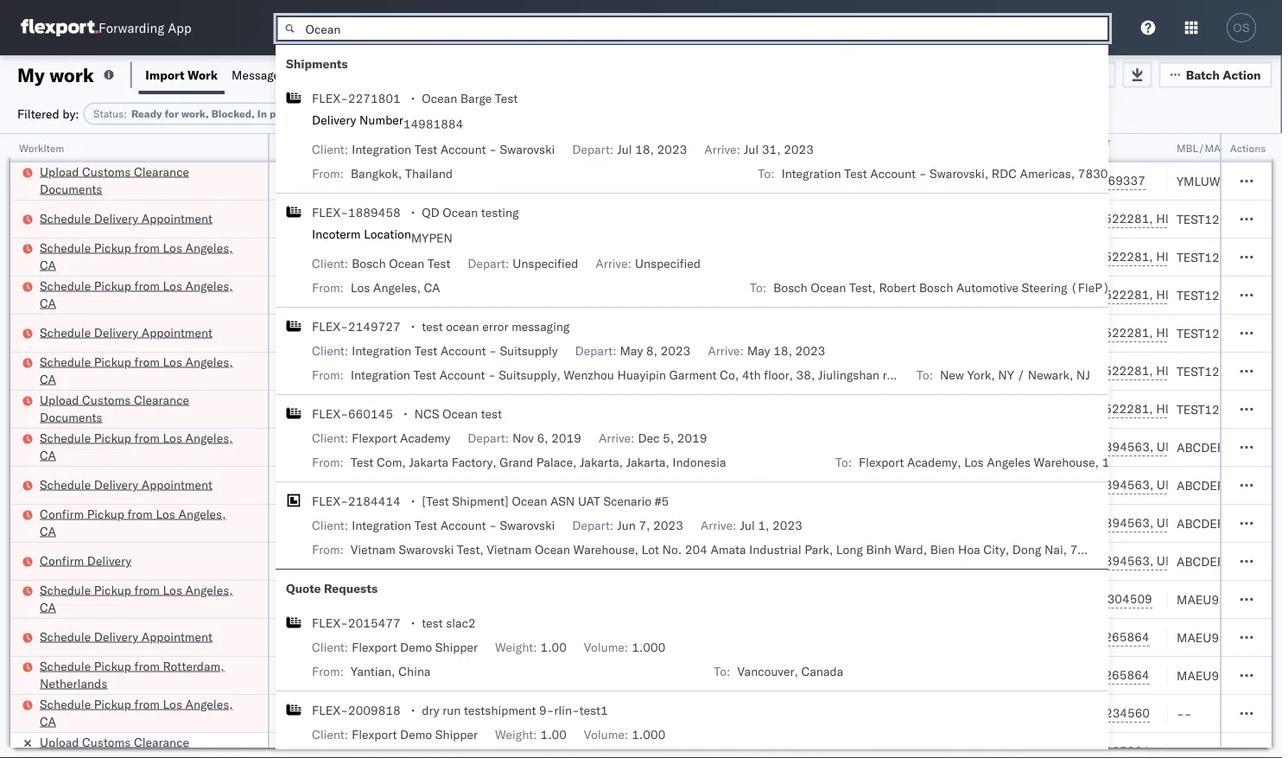 Task type: vqa. For each thing, say whether or not it's contained in the screenshot.


Task type: locate. For each thing, give the bounding box(es) containing it.
0 horizontal spatial may
[[620, 343, 643, 358]]

2 vertical spatial 23,
[[389, 668, 408, 683]]

1 vertical spatial demo
[[400, 640, 432, 655]]

1 vertical spatial 10:30 pm cst, jan 23, 2023
[[278, 668, 441, 683]]

upload customs clearance documents button for 1:00 am cst, nov 9, 2022
[[40, 391, 245, 427]]

swarovski down [test
[[399, 542, 454, 557]]

to: for to: vancouver, canada
[[714, 664, 731, 679]]

1 ocean fcl from the top
[[529, 173, 589, 188]]

• up client: integration test account - suitsupply
[[411, 319, 415, 334]]

consignee down arrive: jul 31, 2023
[[725, 173, 783, 188]]

0 vertical spatial volume:
[[584, 640, 629, 655]]

angeles, for 5th schedule pickup from los angeles, ca link from the bottom of the page
[[185, 278, 233, 293]]

10 am from the top
[[308, 554, 327, 569]]

schedule pickup from los angeles, ca
[[40, 240, 233, 272], [40, 278, 233, 310], [40, 354, 233, 386], [40, 430, 233, 462], [40, 582, 233, 615], [40, 696, 233, 729]]

(0)
[[280, 67, 303, 82]]

integration test account - karl lagerfeld
[[754, 668, 979, 683]]

2 1889466 from the top
[[991, 478, 1044, 493]]

1 vertical spatial maeu9408431
[[1177, 668, 1265, 683]]

client: flexport demo shipper down 25,
[[312, 727, 478, 742]]

0 horizontal spatial 2019
[[552, 430, 582, 446]]

upload customs clearance documents button for 2:00 am cdt, aug 19, 2022
[[40, 163, 245, 199]]

test up client: integration test account - suitsupply
[[422, 319, 443, 334]]

lhuu7894563, up "71000,"
[[1065, 515, 1154, 530]]

delivery for 1st "schedule delivery appointment" button from the bottom of the page
[[94, 629, 138, 644]]

flexport down 2009818
[[352, 727, 397, 742]]

8 resize handle column header from the left
[[1148, 134, 1169, 758]]

1 vertical spatial pm
[[315, 630, 334, 645]]

23, for schedule pickup from rotterdam, netherlands
[[389, 668, 408, 683]]

dec down '2184414'
[[360, 516, 382, 531]]

vietnam right "71000,"
[[1115, 542, 1160, 557]]

2 client: integration test account - swarovski from the top
[[312, 518, 555, 533]]

upload for 2:00 am cdt, aug 19, 2022
[[40, 164, 79, 179]]

0 vertical spatial 1.000
[[632, 640, 666, 655]]

arrive: for arrive: unspecified
[[596, 256, 632, 271]]

1 vertical spatial 1846748
[[991, 363, 1044, 379]]

2022 down mypen
[[401, 249, 431, 264]]

client: down the 'flex-2149727'
[[312, 343, 348, 358]]

consignee
[[754, 141, 803, 154], [725, 173, 783, 188]]

angeles, for first schedule pickup from los angeles, ca link from the bottom of the page
[[185, 696, 233, 711]]

1 unspecified from the left
[[513, 256, 579, 271]]

test, left the robert
[[850, 280, 876, 295]]

2022 right 19,
[[409, 173, 439, 188]]

delivery inside confirm delivery link
[[87, 553, 131, 568]]

1 horizontal spatial wenzhou
[[1095, 367, 1146, 382]]

1 vertical spatial client: flexport demo shipper
[[312, 727, 478, 742]]

louisvill
[[1240, 166, 1283, 181]]

0 vertical spatial 14,
[[386, 440, 405, 455]]

6 cdt, from the top
[[330, 363, 359, 379]]

6 hlxu6269489, from the top
[[1157, 401, 1245, 416]]

1 vertical spatial --
[[1177, 706, 1192, 721]]

2149727
[[348, 319, 401, 334]]

maeu9408431
[[1177, 630, 1265, 645], [1177, 668, 1265, 683]]

from:
[[312, 166, 344, 181], [312, 280, 344, 295], [312, 367, 344, 382], [312, 455, 344, 470], [312, 542, 344, 557], [312, 664, 344, 679]]

customs for 2:00 am cdt, aug 19, 2022
[[82, 164, 131, 179]]

weight: for run
[[495, 727, 537, 742]]

2 confirm from the top
[[40, 553, 84, 568]]

hlxu6269489, right 4175
[[1157, 287, 1245, 302]]

weight: 1.00 down 9-
[[495, 727, 567, 742]]

resize handle column header for consignee button
[[897, 134, 918, 758]]

pickup inside confirm pickup from los angeles, ca
[[87, 506, 124, 521]]

cdt, up the 'flex-2149727'
[[330, 287, 359, 303]]

1 shipper from the top
[[435, 640, 478, 655]]

hlxu6269489, up zhejiang,
[[1157, 325, 1245, 340]]

1 horizontal spatial 2019
[[677, 430, 708, 446]]

0 vertical spatial pm
[[308, 516, 327, 531]]

0 vertical spatial clearance
[[134, 164, 189, 179]]

1889466 for 8:00 am cst, dec 24, 2022
[[991, 554, 1044, 569]]

0 vertical spatial demo
[[690, 173, 722, 188]]

hlxu8 right parkway,
[[1248, 287, 1283, 302]]

3 1889466 from the top
[[991, 554, 1044, 569]]

jan
[[361, 592, 380, 607], [367, 630, 386, 645], [367, 668, 386, 683], [361, 706, 380, 721]]

arrive: for arrive: jul 31, 2023
[[705, 142, 741, 157]]

1 1.000 from the top
[[632, 640, 666, 655]]

1 vertical spatial client: integration test account - swarovski
[[312, 518, 555, 533]]

arrive: jul 1, 2023
[[701, 518, 803, 533]]

1.00
[[541, 640, 567, 655], [541, 727, 567, 742]]

cst, up flex-2009818
[[337, 668, 364, 683]]

test123456 right aero
[[1177, 287, 1250, 303]]

flex-2149727
[[312, 319, 401, 334]]

14981884
[[403, 116, 464, 131]]

customs for 1:00 am cst, nov 9, 2022
[[82, 392, 131, 407]]

incoterm location mypen
[[312, 226, 453, 245]]

4 lhuu7894563, from the top
[[1065, 553, 1154, 568]]

shipper for slac2
[[435, 640, 478, 655]]

depart: for depart: may 8, 2023
[[575, 343, 617, 358]]

2 vertical spatial upload customs clearance documents link
[[40, 733, 245, 758]]

client: down flex-2015477
[[312, 640, 348, 655]]

client: for 2009818
[[312, 727, 348, 742]]

2 shipper from the top
[[435, 727, 478, 742]]

may for may 18, 2023
[[748, 343, 771, 358]]

client: flexport demo shipper for 2009818
[[312, 727, 478, 742]]

0 horizontal spatial compton
[[1150, 455, 1200, 470]]

cst, for first schedule pickup from los angeles, ca link from the bottom of the page
[[330, 706, 358, 721]]

hlxu8 right zhejiang,
[[1248, 363, 1283, 378]]

• for • [test shipment] ocean asn uat scenario #5
[[411, 494, 415, 509]]

0 vertical spatial 1889466
[[991, 440, 1044, 455]]

2 vertical spatial upload
[[40, 734, 79, 749]]

0 vertical spatial upload
[[40, 164, 79, 179]]

test, for vietnam
[[457, 542, 484, 557]]

action
[[1223, 67, 1262, 82]]

2 vertical spatial clearance
[[134, 734, 189, 749]]

23,
[[385, 516, 404, 531], [389, 630, 408, 645], [389, 668, 408, 683]]

1 horizontal spatial vietnam
[[487, 542, 532, 557]]

depart: up factory,
[[468, 430, 509, 446]]

depart: down testing
[[468, 256, 509, 271]]

2023
[[657, 142, 687, 157], [784, 142, 814, 157], [661, 343, 691, 358], [796, 343, 826, 358], [654, 518, 684, 533], [773, 518, 803, 533], [405, 592, 435, 607], [411, 630, 441, 645], [411, 668, 441, 683], [405, 706, 435, 721]]

1 vertical spatial flex-1846748
[[954, 363, 1044, 379]]

account
[[441, 142, 486, 157], [871, 166, 916, 181], [441, 343, 486, 358], [440, 367, 485, 382], [441, 518, 486, 533], [843, 668, 888, 683]]

from: yantian, china
[[312, 664, 431, 679]]

flexport. image
[[21, 19, 99, 36]]

2 client: from the top
[[312, 256, 348, 271]]

pm up flex-2009818
[[315, 668, 334, 683]]

test1
[[580, 703, 608, 718]]

2 1:59 from the top
[[278, 249, 305, 264]]

1 may from the left
[[620, 343, 643, 358]]

from: for from: vietnam swarovski test, vietnam ocean warehouse, lot no. 204 amata industrial park,  long binh ward, bien hoa city, dong nai, 71000, vietnam
[[312, 542, 344, 557]]

huayipin
[[618, 367, 666, 382]]

to: for to: flexport academy, los angeles warehouse, 1000 w compton blvd, compton
[[836, 455, 852, 470]]

1 vertical spatial gvcu5265864
[[1065, 667, 1150, 682]]

depart: for depart: jul 18, 2023
[[572, 142, 614, 157]]

1 client: flexport demo shipper from the top
[[312, 640, 478, 655]]

1 vertical spatial upload customs clearance documents
[[40, 392, 189, 424]]

1 horizontal spatial compton
[[1234, 455, 1283, 470]]

0 vertical spatial weight: 1.00
[[495, 640, 567, 655]]

1 vertical spatial 18,
[[774, 343, 793, 358]]

1 weight: from the top
[[495, 640, 537, 655]]

volume: for dry run testshipment 9-rlin-test1
[[584, 727, 629, 742]]

uat
[[578, 494, 601, 509]]

am right 2:00
[[308, 173, 327, 188]]

snoozed
[[358, 107, 398, 120]]

0 vertical spatial 10:30
[[278, 630, 312, 645]]

cdt, down the from: los angeles, ca
[[330, 325, 359, 341]]

0 vertical spatial --
[[754, 173, 769, 188]]

4 schedule delivery appointment link from the top
[[40, 628, 213, 645]]

consignee up flexport demo consignee
[[754, 141, 803, 154]]

clearance
[[134, 164, 189, 179], [134, 392, 189, 407], [134, 734, 189, 749]]

flexport for • dry run testshipment 9-rlin-test1
[[352, 727, 397, 742]]

account down client: integration test account - suitsupply
[[440, 367, 485, 382]]

numbers down container
[[1065, 148, 1108, 161]]

0 horizontal spatial wenzhou
[[564, 367, 614, 382]]

schedule delivery appointment for second "schedule delivery appointment" button from the top
[[40, 325, 213, 340]]

1 vertical spatial swarovski
[[500, 518, 555, 533]]

schedule
[[40, 210, 91, 226], [40, 240, 91, 255], [40, 278, 91, 293], [40, 325, 91, 340], [40, 354, 91, 369], [40, 430, 91, 445], [40, 477, 91, 492], [40, 582, 91, 597], [40, 629, 91, 644], [40, 658, 91, 673], [40, 696, 91, 711]]

hlxu6269489, down zhejiang,
[[1157, 401, 1245, 416]]

hlxu8 up 325000,
[[1248, 325, 1283, 340]]

1 vertical spatial warehouse,
[[574, 542, 639, 557]]

test,
[[850, 280, 876, 295], [457, 542, 484, 557]]

6 schedule pickup from los angeles, ca from the top
[[40, 696, 233, 729]]

upload customs clearance documents link for 1:00 am cst, nov 9, 2022
[[40, 391, 245, 426]]

6 schedule from the top
[[40, 430, 91, 445]]

3 test123456 from the top
[[1177, 287, 1250, 303]]

confirm for confirm delivery
[[40, 553, 84, 568]]

1 : from the left
[[124, 107, 127, 120]]

7 1:59 from the top
[[278, 478, 305, 493]]

0 vertical spatial weight:
[[495, 640, 537, 655]]

flex-2271801
[[312, 91, 401, 106]]

barge
[[461, 91, 492, 106]]

lot
[[642, 542, 660, 557]]

3 1846748 from the top
[[991, 401, 1044, 417]]

integration
[[352, 142, 411, 157], [782, 166, 841, 181], [352, 343, 411, 358], [351, 367, 410, 382], [352, 518, 411, 533], [754, 668, 813, 683]]

china
[[399, 664, 431, 679]]

test
[[422, 319, 443, 334], [481, 406, 502, 421], [422, 615, 443, 631]]

4 cdt, from the top
[[330, 287, 359, 303]]

dec down huayipin
[[638, 430, 660, 446]]

0 horizontal spatial :
[[124, 107, 127, 120]]

cst, for confirm pickup from los angeles, ca link
[[329, 516, 357, 531]]

flexport down "client name" at top
[[641, 173, 687, 188]]

1 from: from the top
[[312, 166, 344, 181]]

1 vertical spatial shipper
[[435, 727, 478, 742]]

cst, left 25,
[[330, 706, 358, 721]]

0 vertical spatial consignee
[[754, 141, 803, 154]]

schedule delivery appointment for 1st "schedule delivery appointment" button from the top of the page
[[40, 210, 213, 226]]

-
[[489, 142, 497, 157], [919, 166, 927, 181], [754, 173, 761, 188], [761, 173, 769, 188], [489, 343, 497, 358], [488, 367, 496, 382], [489, 518, 497, 533], [891, 668, 899, 683], [1177, 706, 1185, 721], [1185, 706, 1192, 721]]

from: for from: bangkok, thailand
[[312, 166, 344, 181]]

1 vertical spatial 1.000
[[632, 727, 666, 742]]

my work
[[17, 63, 94, 86]]

2 schedule pickup from los angeles, ca button from the top
[[40, 277, 245, 313]]

angeles, for 6th schedule pickup from los angeles, ca link from the bottom of the page
[[185, 240, 233, 255]]

client: integration test account - swarovski
[[312, 142, 555, 157], [312, 518, 555, 533]]

1.00 for • test slac2
[[541, 640, 567, 655]]

2019 for arrive: dec 5, 2019
[[677, 430, 708, 446]]

0 vertical spatial upload customs clearance documents link
[[40, 163, 245, 198]]

newark,
[[1028, 367, 1074, 382]]

flex-1889466 down 'to: new york, ny / newark, nj'
[[954, 440, 1044, 455]]

numbers inside container numbers
[[1065, 148, 1108, 161]]

client: integration test account - swarovski up thailand
[[312, 142, 555, 157]]

client: for 2149727
[[312, 343, 348, 358]]

may left 8,
[[620, 343, 643, 358]]

arrive: dec 5, 2019
[[599, 430, 708, 446]]

depart: jun 7, 2023
[[572, 518, 684, 533]]

message (0)
[[232, 67, 303, 82]]

documents for 2:00
[[40, 181, 102, 196]]

am left 2149727
[[308, 325, 327, 341]]

0 vertical spatial customs
[[82, 164, 131, 179]]

3 1:59 am cdt, nov 5, 2022 from the top
[[278, 287, 431, 303]]

1 horizontal spatial may
[[748, 343, 771, 358]]

thailand
[[405, 166, 453, 181]]

0 vertical spatial 10:30 pm cst, jan 23, 2023
[[278, 630, 441, 645]]

• left [test
[[411, 494, 415, 509]]

0 horizontal spatial 18,
[[636, 142, 654, 157]]

1:59 am cdt, nov 5, 2022 for fourth schedule pickup from los angeles, ca button from the bottom
[[278, 363, 431, 379]]

pm for confirm pickup from los angeles, ca
[[308, 516, 327, 531]]

jakarta,
[[580, 455, 623, 470], [626, 455, 670, 470]]

7 resize handle column header from the left
[[1035, 134, 1056, 758]]

ceau7522281, hlxu6269489, hlxu8 for 6th schedule pickup from los angeles, ca link from the bottom of the page
[[1065, 249, 1283, 264]]

upload customs clearance documents for 2:00 am cdt, aug 19, 2022
[[40, 164, 189, 196]]

0 horizontal spatial numbers
[[1065, 148, 1108, 161]]

1 vertical spatial weight:
[[495, 727, 537, 742]]

flexport down 660145
[[352, 430, 397, 446]]

1 horizontal spatial :
[[398, 107, 401, 120]]

shipper
[[435, 640, 478, 655], [435, 727, 478, 742]]

from: up 1:00 am cst, nov 9, 2022
[[312, 367, 344, 382]]

2 hlxu8 from the top
[[1248, 249, 1283, 264]]

2 weight: 1.00 from the top
[[495, 727, 567, 742]]

0 vertical spatial gvcu5265864
[[1065, 629, 1150, 644]]

• [test shipment] ocean asn uat scenario #5
[[411, 494, 669, 509]]

0 vertical spatial flex-1846748
[[954, 287, 1044, 303]]

9 fcl from the top
[[568, 516, 589, 531]]

delivery for second "schedule delivery appointment" button from the top
[[94, 325, 138, 340]]

snooze
[[468, 141, 503, 154]]

2 vertical spatial test
[[422, 615, 443, 631]]

2 vertical spatial customs
[[82, 734, 131, 749]]

0 vertical spatial upload customs clearance documents button
[[40, 163, 245, 199]]

cdt, for 2:00 am cdt, aug 19, 2022's the 'upload customs clearance documents' link
[[330, 173, 359, 188]]

1 horizontal spatial numbers
[[1240, 141, 1283, 154]]

1 vertical spatial upload customs clearance documents link
[[40, 391, 245, 426]]

suitsupply
[[500, 343, 558, 358]]

1 horizontal spatial 18,
[[774, 343, 793, 358]]

660145
[[348, 406, 393, 421]]

1:59 am cst, jan 25, 2023
[[278, 706, 435, 721]]

volume: up test1
[[584, 640, 629, 655]]

by:
[[63, 106, 79, 121]]

filtered
[[17, 106, 59, 121]]

work,
[[181, 107, 209, 120]]

resize handle column header for deadline button
[[439, 134, 460, 758]]

0 vertical spatial 1:59 am cst, dec 14, 2022
[[278, 440, 438, 455]]

6 from: from the top
[[312, 664, 344, 679]]

2 vertical spatial upload customs clearance documents
[[40, 734, 189, 758]]

1 schedule delivery appointment link from the top
[[40, 210, 213, 227]]

volume: down test1
[[584, 727, 629, 742]]

2 vertical spatial documents
[[40, 752, 102, 758]]

depart: right mode
[[572, 142, 614, 157]]

4 schedule pickup from los angeles, ca button from the top
[[40, 429, 245, 465]]

swarovski for depart: jun 7, 2023
[[500, 518, 555, 533]]

indonesia
[[673, 455, 727, 470]]

from: up flex-2184414
[[312, 455, 344, 470]]

weight: down • dry run testshipment 9-rlin-test1
[[495, 727, 537, 742]]

upload customs clearance documents link for 2:00 am cdt, aug 19, 2022
[[40, 163, 245, 198]]

jul left client
[[617, 142, 632, 157]]

from: integration test account - suitsupply, wenzhou huayipin garment co, 4th floor, 38, jiulingshan road, puzhou street, longwan district, wenzhou city, zhejiang, 325000, c
[[312, 367, 1283, 382]]

5 1:59 am cdt, nov 5, 2022 from the top
[[278, 363, 431, 379]]

-- down arrive: jul 31, 2023
[[754, 173, 769, 188]]

12 am from the top
[[308, 706, 327, 721]]

2 horizontal spatial vietnam
[[1115, 542, 1160, 557]]

7 fcl from the top
[[568, 440, 589, 455]]

cst, up flex-2015477
[[330, 592, 358, 607]]

aero
[[1150, 280, 1176, 295]]

• for • ncs ocean test
[[404, 406, 408, 421]]

numbers for mbl/mawb numbers
[[1240, 141, 1283, 154]]

0 vertical spatial test
[[422, 319, 443, 334]]

integration for to: new york, ny / newark, nj
[[351, 367, 410, 382]]

consignee inside consignee button
[[754, 141, 803, 154]]

2015477
[[348, 615, 401, 631]]

2 vertical spatial 1846748
[[991, 401, 1044, 417]]

cst, down flex-2184414
[[329, 516, 357, 531]]

resize handle column header
[[247, 134, 268, 758], [439, 134, 460, 758], [500, 134, 520, 758], [612, 134, 633, 758], [724, 134, 745, 758], [897, 134, 918, 758], [1035, 134, 1056, 758], [1148, 134, 1169, 758], [1252, 134, 1272, 758]]

dec down 660145
[[361, 440, 383, 455]]

6 fcl from the top
[[568, 401, 589, 417]]

delivery number 14981884
[[312, 112, 464, 131]]

0 vertical spatial flex-1889466
[[954, 440, 1044, 455]]

2:00
[[278, 173, 305, 188]]

2 flex-1889466 from the top
[[954, 478, 1044, 493]]

hlxu8 up florence,
[[1248, 249, 1283, 264]]

1 vertical spatial 1889466
[[991, 478, 1044, 493]]

run
[[443, 703, 461, 718]]

bosch ocean test
[[641, 249, 740, 264], [641, 287, 740, 303], [754, 287, 853, 303], [641, 363, 740, 379], [754, 363, 853, 379], [641, 401, 740, 417], [754, 401, 853, 417], [641, 440, 740, 455], [754, 440, 853, 455], [641, 478, 740, 493], [754, 478, 853, 493], [641, 516, 740, 531], [754, 516, 853, 531], [641, 554, 740, 569], [754, 554, 853, 569]]

cst, for schedule pickup from rotterdam, netherlands link
[[337, 668, 364, 683]]

hoa
[[958, 542, 981, 557]]

volume: 1.000
[[584, 640, 666, 655], [584, 727, 666, 742]]

appointment for second "schedule delivery appointment" button from the top
[[142, 325, 213, 340]]

2 schedule from the top
[[40, 240, 91, 255]]

0 vertical spatial 1.00
[[541, 640, 567, 655]]

unspecified for depart: unspecified
[[513, 256, 579, 271]]

confirm inside 'button'
[[40, 553, 84, 568]]

academy
[[400, 430, 451, 446]]

shipper down slac2 on the bottom left
[[435, 640, 478, 655]]

1:59 am cdt, nov 5, 2022
[[278, 211, 431, 226], [278, 249, 431, 264], [278, 287, 431, 303], [278, 325, 431, 341], [278, 363, 431, 379]]

rlin-
[[554, 703, 580, 718]]

documents
[[40, 181, 102, 196], [40, 409, 102, 424], [40, 752, 102, 758]]

6 client: from the top
[[312, 640, 348, 655]]

3 resize handle column header from the left
[[500, 134, 520, 758]]

test up the depart: nov 6, 2019
[[481, 406, 502, 421]]

4 fcl from the top
[[568, 325, 589, 341]]

•
[[411, 91, 415, 106], [411, 205, 415, 220], [411, 319, 415, 334], [404, 406, 408, 421], [411, 494, 415, 509], [411, 615, 415, 631], [411, 703, 415, 718]]

2 10:30 pm cst, jan 23, 2023 from the top
[[278, 668, 441, 683]]

flex-2015477
[[312, 615, 401, 631]]

schedule delivery appointment link for second "schedule delivery appointment" button from the top
[[40, 324, 213, 341]]

2 1846748 from the top
[[991, 363, 1044, 379]]

1 documents from the top
[[40, 181, 102, 196]]

compton right blvd,
[[1234, 455, 1283, 470]]

1 vertical spatial confirm
[[40, 553, 84, 568]]

4 resize handle column header from the left
[[612, 134, 633, 758]]

am right the 1:00 at the left of the page
[[308, 401, 327, 417]]

13 ocean fcl from the top
[[529, 706, 589, 721]]

0 horizontal spatial jakarta,
[[580, 455, 623, 470]]

test123456 up parkway,
[[1177, 249, 1250, 264]]

2 vertical spatial flex-1846748
[[954, 401, 1044, 417]]

hlxu8 down louisvill
[[1248, 211, 1283, 226]]

requests
[[324, 581, 378, 596]]

3 abcdefg7845654 from the top
[[1177, 516, 1283, 531]]

new
[[940, 367, 965, 382]]

confirm inside confirm pickup from los angeles, ca
[[40, 506, 84, 521]]

upload customs clearance documents link
[[40, 163, 245, 198], [40, 391, 245, 426], [40, 733, 245, 758]]

3 customs from the top
[[82, 734, 131, 749]]

nov down the from: los angeles, ca
[[362, 325, 384, 341]]

from: right 8:00
[[312, 542, 344, 557]]

1:00 am cst, nov 9, 2022
[[278, 401, 430, 417]]

0 vertical spatial 23,
[[385, 516, 404, 531]]

1 vietnam from the left
[[351, 542, 396, 557]]

am up flex-2184414
[[308, 478, 327, 493]]

from: for from: los angeles, ca
[[312, 280, 344, 295]]

• left dry
[[411, 703, 415, 718]]

appointment for 1st "schedule delivery appointment" button from the top of the page
[[142, 210, 213, 226]]

gvcu5265864 up the abcd1234560
[[1065, 667, 1150, 682]]

1 vertical spatial 14,
[[386, 478, 405, 493]]

schedule delivery appointment for 1st "schedule delivery appointment" button from the bottom of the page
[[40, 629, 213, 644]]

2019 for depart: nov 6, 2019
[[552, 430, 582, 446]]

0 vertical spatial test,
[[850, 280, 876, 295]]

angeles, inside confirm pickup from los angeles, ca
[[178, 506, 226, 521]]

flexport for • test slac2
[[352, 640, 397, 655]]

client: down flex-660145
[[312, 430, 348, 446]]

2022 down client: integration test account - suitsupply
[[401, 363, 431, 379]]

1 vertical spatial upload
[[40, 392, 79, 407]]

am up the 'flex-2149727'
[[308, 287, 327, 303]]

cdt, for 4th schedule pickup from los angeles, ca link from the bottom
[[330, 363, 359, 379]]

10 ocean fcl from the top
[[529, 554, 589, 569]]

1 ceau7522281, from the top
[[1065, 211, 1154, 226]]

no.
[[663, 542, 682, 557]]

0 vertical spatial maeu9408431
[[1177, 630, 1265, 645]]

2022 up client: integration test account - suitsupply
[[401, 325, 431, 341]]

2271801
[[348, 91, 401, 106]]

2 cdt, from the top
[[330, 211, 359, 226]]

to: bosch ocean test, robert bosch automotive steering (flep), 4175 aero parkway, florence,
[[750, 280, 1283, 295]]

hlxu6269489, up parkway,
[[1157, 249, 1245, 264]]

1 lhuu7894563, from the top
[[1065, 439, 1154, 454]]

9 am from the top
[[308, 478, 327, 493]]

5 client: from the top
[[312, 518, 348, 533]]

3 flex-1889466 from the top
[[954, 554, 1044, 569]]

volume: 1.000 up test1
[[584, 640, 666, 655]]

schedule inside schedule pickup from rotterdam, netherlands
[[40, 658, 91, 673]]

2 test123456 from the top
[[1177, 249, 1250, 264]]

-- right the abcd1234560
[[1177, 706, 1192, 721]]

1 horizontal spatial unspecified
[[635, 256, 701, 271]]

1 vertical spatial upload customs clearance documents button
[[40, 391, 245, 427]]

pm down quote requests
[[315, 630, 334, 645]]

5 am from the top
[[308, 325, 327, 341]]

shipper for run
[[435, 727, 478, 742]]

3 from: from the top
[[312, 367, 344, 382]]

5 fcl from the top
[[568, 363, 589, 379]]

0 vertical spatial upload customs clearance documents
[[40, 164, 189, 196]]

demo for • test slac2
[[400, 640, 432, 655]]

schedule delivery appointment link
[[40, 210, 213, 227], [40, 324, 213, 341], [40, 476, 213, 493], [40, 628, 213, 645]]

numbers inside "button"
[[1240, 141, 1283, 154]]

1 vertical spatial weight: 1.00
[[495, 727, 567, 742]]

swarovski
[[500, 142, 555, 157], [500, 518, 555, 533], [399, 542, 454, 557]]

1 vertical spatial 1.00
[[541, 727, 567, 742]]

client: down flex-2184414
[[312, 518, 348, 533]]

1 vertical spatial documents
[[40, 409, 102, 424]]

2019 right 6,
[[552, 430, 582, 446]]

gvcu5265864
[[1065, 629, 1150, 644], [1065, 667, 1150, 682]]

0 horizontal spatial warehouse,
[[574, 542, 639, 557]]

0 vertical spatial 1846748
[[991, 287, 1044, 303]]

18, for jul
[[636, 142, 654, 157]]

am down incoterm
[[308, 249, 327, 264]]

2 vertical spatial 1889466
[[991, 554, 1044, 569]]

3 flex-1846748 from the top
[[954, 401, 1044, 417]]

0 vertical spatial 18,
[[636, 142, 654, 157]]

warehouse, down "jun"
[[574, 542, 639, 557]]

0 horizontal spatial vietnam
[[351, 542, 396, 557]]

4 schedule delivery appointment button from the top
[[40, 628, 213, 647]]

los inside confirm pickup from los angeles, ca
[[156, 506, 175, 521]]

jan up 2009818
[[367, 668, 386, 683]]

demo for • dry run testshipment 9-rlin-test1
[[400, 727, 432, 742]]

2 vertical spatial demo
[[400, 727, 432, 742]]

1 vertical spatial 10:30
[[278, 668, 312, 683]]

account down 14981884
[[441, 142, 486, 157]]

nai,
[[1045, 542, 1067, 557]]

1 vertical spatial 23,
[[389, 630, 408, 645]]

app
[[168, 19, 192, 36]]

documents for 1:00
[[40, 409, 102, 424]]

pm for schedule pickup from rotterdam, netherlands
[[315, 668, 334, 683]]

clearance for 1:00 am cst, nov 9, 2022
[[134, 392, 189, 407]]

test123456 down "ymluw236679313"
[[1177, 211, 1250, 226]]

1 clearance from the top
[[134, 164, 189, 179]]

1 vertical spatial flex-1889466
[[954, 478, 1044, 493]]

jan left 25,
[[361, 706, 380, 721]]

my
[[17, 63, 45, 86]]

palace,
[[537, 455, 577, 470]]

may up 4th
[[748, 343, 771, 358]]

deadline
[[278, 141, 320, 154]]

7830
[[1079, 166, 1109, 181]]

jan for schedule pickup from rotterdam, netherlands link
[[367, 668, 386, 683]]

3 cdt, from the top
[[330, 249, 359, 264]]

schedule delivery appointment link for second "schedule delivery appointment" button from the bottom of the page
[[40, 476, 213, 493]]

1 vertical spatial clearance
[[134, 392, 189, 407]]

wenzhou down depart: may 8, 2023
[[564, 367, 614, 382]]

9 resize handle column header from the left
[[1252, 134, 1272, 758]]

lhuu7894563, down 1000
[[1065, 477, 1154, 492]]

nov down aug
[[362, 211, 384, 226]]

• for • qd ocean testing
[[411, 205, 415, 220]]

dec
[[638, 430, 660, 446], [361, 440, 383, 455], [361, 478, 383, 493], [360, 516, 382, 531], [361, 554, 383, 569]]

1 vertical spatial volume: 1.000
[[584, 727, 666, 742]]

1 vertical spatial customs
[[82, 392, 131, 407]]

• left the qd
[[411, 205, 415, 220]]

hlxu8 down 325000,
[[1248, 401, 1283, 416]]

1 weight: 1.00 from the top
[[495, 640, 567, 655]]

account for depart: may 8, 2023
[[441, 343, 486, 358]]

1 vertical spatial test,
[[457, 542, 484, 557]]

ward,
[[895, 542, 927, 557]]

jul
[[617, 142, 632, 157], [744, 142, 759, 157], [740, 518, 755, 533]]

shipper down the run
[[435, 727, 478, 742]]

weight: 1.00 up 9-
[[495, 640, 567, 655]]

1 horizontal spatial jakarta,
[[626, 455, 670, 470]]

1 volume: 1.000 from the top
[[584, 640, 666, 655]]

depart: left 8,
[[575, 343, 617, 358]]

0 vertical spatial shipper
[[435, 640, 478, 655]]

warehouse, left 1000
[[1034, 455, 1099, 470]]

2 1.00 from the top
[[541, 727, 567, 742]]

10:30 pm cst, jan 23, 2023 up flex-2009818
[[278, 668, 441, 683]]

1 horizontal spatial warehouse,
[[1034, 455, 1099, 470]]

• qd ocean testing
[[411, 205, 519, 220]]

client: flexport demo shipper
[[312, 640, 478, 655], [312, 727, 478, 742]]



Task type: describe. For each thing, give the bounding box(es) containing it.
rdc
[[992, 166, 1017, 181]]

2 ceau7522281, from the top
[[1065, 249, 1154, 264]]

nov up 1:00 am cst, nov 9, 2022
[[362, 363, 384, 379]]

4th
[[742, 367, 761, 382]]

angeles, for confirm pickup from los angeles, ca link
[[178, 506, 226, 521]]

schedule delivery appointment link for 1st "schedule delivery appointment" button from the top of the page
[[40, 210, 213, 227]]

longwan
[[997, 367, 1046, 382]]

academy,
[[908, 455, 962, 470]]

8 1:59 from the top
[[278, 592, 305, 607]]

upload customs clearance documents for 1:00 am cst, nov 9, 2022
[[40, 392, 189, 424]]

in
[[257, 107, 267, 120]]

batch action button
[[1160, 62, 1273, 88]]

slac2
[[446, 615, 476, 631]]

2022 down client: bosch ocean test
[[401, 287, 431, 303]]

client
[[641, 141, 669, 154]]

integration for depart: may 8, 2023
[[352, 343, 411, 358]]

hlxu6269489, for first schedule pickup from los angeles, ca button from the top
[[1157, 249, 1245, 264]]

2 1:59 am cst, dec 14, 2022 from the top
[[278, 478, 438, 493]]

qd
[[422, 205, 440, 220]]

netherlands
[[40, 675, 107, 691]]

1:59 am cdt, nov 5, 2022 for 2nd schedule pickup from los angeles, ca button
[[278, 287, 431, 303]]

status : ready for work, blocked, in progress
[[93, 107, 313, 120]]

9 schedule from the top
[[40, 629, 91, 644]]

forwarding app
[[99, 19, 192, 36]]

8 am from the top
[[308, 440, 327, 455]]

maeu9736123
[[1177, 592, 1265, 607]]

client name button
[[633, 137, 728, 155]]

to: for to: new york, ny / newark, nj
[[917, 367, 933, 382]]

5 schedule from the top
[[40, 354, 91, 369]]

from inside confirm pickup from los angeles, ca
[[127, 506, 153, 521]]

depart: unspecified
[[468, 256, 579, 271]]

1:59 am cst, jan 13, 2023
[[278, 592, 435, 607]]

6 schedule pickup from los angeles, ca link from the top
[[40, 695, 245, 730]]

3 vietnam from the left
[[1115, 542, 1160, 557]]

1:59 am cdt, nov 5, 2022 for first schedule pickup from los angeles, ca button from the top
[[278, 249, 431, 264]]

progress
[[270, 107, 313, 120]]

cst, down 1:59 am cst, jan 13, 2023
[[337, 630, 364, 645]]

3 upload customs clearance documents from the top
[[40, 734, 189, 758]]

9 1:59 from the top
[[278, 706, 305, 721]]

23, for confirm pickup from los angeles, ca
[[385, 516, 404, 531]]

zhejiang,
[[1176, 367, 1226, 382]]

3 am from the top
[[308, 249, 327, 264]]

flex-1846748 for 5th schedule pickup from los angeles, ca link from the bottom of the page
[[954, 287, 1044, 303]]

5 ceau7522281, from the top
[[1065, 363, 1154, 378]]

unspecified for arrive: unspecified
[[635, 256, 701, 271]]

forwarding
[[99, 19, 164, 36]]

numbers for container numbers
[[1065, 148, 1108, 161]]

3 upload from the top
[[40, 734, 79, 749]]

3 uetu5238478 from the top
[[1157, 515, 1241, 530]]

dec up '2184414'
[[361, 478, 383, 493]]

3 schedule pickup from los angeles, ca link from the top
[[40, 353, 245, 388]]

2 uetu5238478 from the top
[[1157, 477, 1241, 492]]

delivery for 'confirm delivery' 'button'
[[87, 553, 131, 568]]

1 flex-1889466 from the top
[[954, 440, 1044, 455]]

confirm for confirm pickup from los angeles, ca
[[40, 506, 84, 521]]

1 hlxu8 from the top
[[1248, 211, 1283, 226]]

resize handle column header for container numbers button
[[1148, 134, 1169, 758]]

3 ocean fcl from the top
[[529, 287, 589, 303]]

759
[[317, 67, 340, 82]]

caiu7969337
[[1065, 173, 1146, 188]]

lagerfeld
[[927, 668, 979, 683]]

nov left 6,
[[513, 430, 534, 446]]

12 ocean fcl from the top
[[529, 668, 589, 683]]

2 gvcu5265864 from the top
[[1065, 667, 1150, 682]]

volume: 1.000 for test slac2
[[584, 640, 666, 655]]

rotterdam,
[[163, 658, 224, 673]]

4 am from the top
[[308, 287, 327, 303]]

cst, up requests
[[330, 554, 358, 569]]

from: for from: test com, jakarta factory, grand palace, jakarta, jakarta, indonesia
[[312, 455, 344, 470]]

weight: for slac2
[[495, 640, 537, 655]]

karl
[[902, 668, 924, 683]]

71000,
[[1071, 542, 1112, 557]]

1 abcdefg7845654 from the top
[[1177, 440, 1283, 455]]

to: integration test account - swarovski, rdc americas, 7830 national turnpike, louisvill
[[758, 166, 1283, 181]]

flex-2130387
[[954, 668, 1044, 683]]

ceau7522281, hlxu6269489, hlxu8 for 4th schedule pickup from los angeles, ca link from the bottom
[[1065, 363, 1283, 378]]

flex-1846748 for 4th schedule pickup from los angeles, ca link from the bottom
[[954, 363, 1044, 379]]

jan up yantian,
[[367, 630, 386, 645]]

1 schedule delivery appointment button from the top
[[40, 210, 213, 229]]

• for • ocean barge test
[[411, 91, 415, 106]]

jul for jul 1, 2023
[[740, 518, 755, 533]]

6 am from the top
[[308, 363, 327, 379]]

1 gvcu5265864 from the top
[[1065, 629, 1150, 644]]

to: for to: integration test account - swarovski, rdc americas, 7830 national turnpike, louisvill
[[758, 166, 775, 181]]

confirm delivery link
[[40, 552, 131, 569]]

number
[[360, 112, 403, 127]]

work
[[49, 63, 94, 86]]

nov up 2149727
[[362, 287, 384, 303]]

cst, up flex-2184414
[[330, 478, 358, 493]]

• for • test slac2
[[411, 615, 415, 631]]

1 schedule pickup from los angeles, ca link from the top
[[40, 239, 245, 274]]

5 test123456 from the top
[[1177, 363, 1250, 379]]

yantian,
[[351, 664, 395, 679]]

1 horizontal spatial --
[[1177, 706, 1192, 721]]

1 client: from the top
[[312, 142, 348, 157]]

1660288
[[991, 173, 1044, 188]]

depart: for depart: nov 6, 2019
[[468, 430, 509, 446]]

3 fcl from the top
[[568, 287, 589, 303]]

client: for 660145
[[312, 430, 348, 446]]

volume: 1.000 for dry run testshipment 9-rlin-test1
[[584, 727, 666, 742]]

nov down incoterm location mypen
[[362, 249, 384, 264]]

5 schedule pickup from los angeles, ca button from the top
[[40, 581, 245, 618]]

3 schedule delivery appointment button from the top
[[40, 476, 213, 495]]

upload for 1:00 am cst, nov 9, 2022
[[40, 392, 79, 407]]

from inside schedule pickup from rotterdam, netherlands
[[134, 658, 160, 673]]

2 schedule delivery appointment button from the top
[[40, 324, 213, 343]]

8 ocean fcl from the top
[[529, 478, 589, 493]]

4 hlxu8 from the top
[[1248, 325, 1283, 340]]

volume: for test slac2
[[584, 640, 629, 655]]

3 upload customs clearance documents link from the top
[[40, 733, 245, 758]]

client: integration test account - swarovski for depart: jul 18, 2023
[[312, 142, 555, 157]]

4 schedule from the top
[[40, 325, 91, 340]]

2 maeu9408431 from the top
[[1177, 668, 1265, 683]]

2 am from the top
[[308, 211, 327, 226]]

11 fcl from the top
[[568, 630, 589, 645]]

flex-1889466 for 8:00 am cst, dec 24, 2022
[[954, 554, 1044, 569]]

ncs
[[415, 406, 439, 421]]

1 vertical spatial consignee
[[725, 173, 783, 188]]

5, down client: bosch ocean test
[[387, 287, 398, 303]]

flexport demo consignee
[[641, 173, 783, 188]]

c
[[1281, 367, 1283, 382]]

appointment for 1st "schedule delivery appointment" button from the bottom of the page
[[142, 629, 213, 644]]

os
[[1234, 21, 1250, 34]]

4175
[[1117, 280, 1147, 295]]

5, up client: integration test account - suitsupply
[[387, 325, 398, 341]]

2 vietnam from the left
[[487, 542, 532, 557]]

13 fcl from the top
[[568, 706, 589, 721]]

4 abcdefg7845654 from the top
[[1177, 554, 1283, 569]]

1 uetu5238478 from the top
[[1157, 439, 1241, 454]]

2022 right 24,
[[408, 554, 438, 569]]

confirm delivery
[[40, 553, 131, 568]]

6 test123456 from the top
[[1177, 401, 1250, 417]]

weight: 1.00 for slac2
[[495, 640, 567, 655]]

5, down incoterm location mypen
[[387, 249, 398, 264]]

4 ocean fcl from the top
[[529, 325, 589, 341]]

1:00
[[278, 401, 305, 417]]

road,
[[883, 367, 911, 382]]

canada
[[802, 664, 844, 679]]

delivery inside delivery number 14981884
[[312, 112, 356, 127]]

6 ocean fcl from the top
[[529, 401, 589, 417]]

11 am from the top
[[308, 592, 327, 607]]

flex-2184414
[[312, 494, 401, 509]]

automotive
[[957, 280, 1019, 295]]

4 1:59 from the top
[[278, 325, 305, 341]]

7 am from the top
[[308, 401, 327, 417]]

5, up indonesia
[[663, 430, 674, 446]]

4 lhuu7894563, uetu5238478 from the top
[[1065, 553, 1241, 568]]

messaging
[[512, 319, 570, 334]]

10 fcl from the top
[[568, 554, 589, 569]]

flex-1889458
[[312, 205, 401, 220]]

1.000 for test slac2
[[632, 640, 666, 655]]

quote requests
[[286, 581, 378, 596]]

ca inside confirm pickup from los angeles, ca
[[40, 523, 56, 538]]

13,
[[383, 592, 402, 607]]

31,
[[762, 142, 781, 157]]

scenario
[[604, 494, 652, 509]]

dec left 24,
[[361, 554, 383, 569]]

cst, for third schedule pickup from los angeles, ca link from the bottom of the page
[[330, 440, 358, 455]]

ceau7522281, hlxu6269489, hlxu8 for the 'upload customs clearance documents' link for 1:00 am cst, nov 9, 2022
[[1065, 401, 1283, 416]]

client: flexport demo shipper for 2015477
[[312, 640, 478, 655]]

angeles
[[987, 455, 1031, 470]]

1 maeu9408431 from the top
[[1177, 630, 1265, 645]]

depart: for depart: unspecified
[[468, 256, 509, 271]]

2022 up mypen
[[401, 211, 431, 226]]

w
[[1136, 455, 1147, 470]]

client: integration test account - swarovski for depart: jun 7, 2023
[[312, 518, 555, 533]]

from: test com, jakarta factory, grand palace, jakarta, jakarta, indonesia
[[312, 455, 727, 470]]

2022 up [test
[[408, 478, 438, 493]]

2 vertical spatial swarovski
[[399, 542, 454, 557]]

1 1:59 from the top
[[278, 211, 305, 226]]

account left karl
[[843, 668, 888, 683]]

2 ocean fcl from the top
[[529, 249, 589, 264]]

ymluw236679313
[[1177, 173, 1283, 188]]

1 hlxu6269489, from the top
[[1157, 211, 1245, 226]]

bangkok,
[[351, 166, 402, 181]]

5, down 19,
[[387, 211, 398, 226]]

confirm delivery button
[[40, 552, 131, 571]]

account left the 'swarovski,'
[[871, 166, 916, 181]]

19,
[[388, 173, 406, 188]]

18, for may
[[774, 343, 793, 358]]

may for may 8, 2023
[[620, 343, 643, 358]]

to: new york, ny / newark, nj
[[917, 367, 1091, 382]]

1 am from the top
[[308, 173, 327, 188]]

client name
[[641, 141, 700, 154]]

mypen
[[411, 230, 453, 245]]

cdt, for 6th schedule pickup from los angeles, ca link from the bottom of the page
[[330, 249, 359, 264]]

1 compton from the left
[[1150, 455, 1200, 470]]

4 hlxu6269489, from the top
[[1157, 325, 1245, 340]]

arrive: for arrive: jul 1, 2023
[[701, 518, 737, 533]]

ready
[[131, 107, 162, 120]]

0 horizontal spatial --
[[754, 173, 769, 188]]

Search Shipments (/) text field
[[276, 16, 1110, 41]]

1.000 for dry run testshipment 9-rlin-test1
[[632, 727, 666, 742]]

test for test slac2
[[422, 615, 443, 631]]

steering
[[1022, 280, 1068, 295]]

2022 down ncs
[[408, 440, 438, 455]]

3 schedule pickup from los angeles, ca button from the top
[[40, 353, 245, 389]]

3 schedule pickup from los angeles, ca from the top
[[40, 354, 233, 386]]

7 schedule from the top
[[40, 477, 91, 492]]

swarovski,
[[930, 166, 989, 181]]

jan for second schedule pickup from los angeles, ca link from the bottom
[[361, 592, 380, 607]]

arrive: for arrive: dec 5, 2019
[[599, 430, 635, 446]]

garment
[[670, 367, 717, 382]]

flexport left academy,
[[859, 455, 904, 470]]

vancouver,
[[738, 664, 799, 679]]

appointment for second "schedule delivery appointment" button from the bottom of the page
[[142, 477, 213, 492]]

weight: 1.00 for run
[[495, 727, 567, 742]]

1 14, from the top
[[386, 440, 405, 455]]

5, up "9,"
[[387, 363, 398, 379]]

filtered by:
[[17, 106, 79, 121]]

schedule delivery appointment for second "schedule delivery appointment" button from the bottom of the page
[[40, 477, 213, 492]]

2 jakarta, from the left
[[626, 455, 670, 470]]

to: for to: bosch ocean test, robert bosch automotive steering (flep), 4175 aero parkway, florence,
[[750, 280, 767, 295]]

38,
[[797, 367, 815, 382]]

floor,
[[764, 367, 793, 382]]

8:00
[[278, 554, 305, 569]]

1 1889466 from the top
[[991, 440, 1044, 455]]

1 ceau7522281, hlxu6269489, hlxu8 from the top
[[1065, 211, 1283, 226]]

2 schedule pickup from los angeles, ca link from the top
[[40, 277, 245, 312]]

dry
[[422, 703, 440, 718]]

from: for from: yantian, china
[[312, 664, 344, 679]]

1 schedule pickup from los angeles, ca from the top
[[40, 240, 233, 272]]

5 ocean fcl from the top
[[529, 363, 589, 379]]

account for depart: jun 7, 2023
[[441, 518, 486, 533]]

1 10:30 from the top
[[278, 630, 312, 645]]

6 schedule pickup from los angeles, ca button from the top
[[40, 695, 245, 732]]

import work
[[146, 67, 218, 82]]

resize handle column header for workitem button
[[247, 134, 268, 758]]

2022 down [test
[[407, 516, 437, 531]]

client: for 2184414
[[312, 518, 348, 533]]

national
[[1112, 166, 1171, 181]]

2 wenzhou from the left
[[1095, 367, 1146, 382]]

2184414
[[348, 494, 401, 509]]

Search Work text field
[[702, 62, 891, 88]]

nov left "9,"
[[361, 401, 383, 417]]

swarovski for depart: jul 18, 2023
[[500, 142, 555, 157]]

integration for depart: jul 18, 2023
[[352, 142, 411, 157]]

1 vertical spatial test
[[481, 406, 502, 421]]

florence,
[[1232, 280, 1283, 295]]

3 ceau7522281, from the top
[[1065, 287, 1154, 302]]

7 ocean fcl from the top
[[529, 440, 589, 455]]

from: for from: integration test account - suitsupply, wenzhou huayipin garment co, 4th floor, 38, jiulingshan road, puzhou street, longwan district, wenzhou city, zhejiang, 325000, c
[[312, 367, 344, 382]]

2130387
[[991, 668, 1044, 683]]

depart: for depart: jun 7, 2023
[[572, 518, 614, 533]]

1889458
[[348, 205, 401, 220]]

hlxu6269489, for upload customs clearance documents button corresponding to 1:00 am cst, nov 9, 2022
[[1157, 401, 1245, 416]]

4 schedule pickup from los angeles, ca link from the top
[[40, 429, 245, 464]]

3 lhuu7894563, uetu5238478 from the top
[[1065, 515, 1241, 530]]

pickup inside schedule pickup from rotterdam, netherlands
[[94, 658, 131, 673]]

msdu7304509
[[1065, 591, 1153, 606]]

com,
[[377, 455, 406, 470]]

hlxu6269489, for fourth schedule pickup from los angeles, ca button from the bottom
[[1157, 363, 1245, 378]]

5 schedule pickup from los angeles, ca from the top
[[40, 582, 233, 615]]

container
[[1065, 134, 1111, 147]]

1 1:59 am cst, dec 14, 2022 from the top
[[278, 440, 438, 455]]

angeles, for second schedule pickup from los angeles, ca link from the bottom
[[185, 582, 233, 597]]

: for status
[[124, 107, 127, 120]]

aug
[[362, 173, 385, 188]]

5 1:59 from the top
[[278, 363, 305, 379]]

1 10:30 pm cst, jan 23, 2023 from the top
[[278, 630, 441, 645]]

: for snoozed
[[398, 107, 401, 120]]

11 ocean fcl from the top
[[529, 630, 589, 645]]

• for • test ocean error messaging
[[411, 319, 415, 334]]

3 documents from the top
[[40, 752, 102, 758]]

4 ceau7522281, hlxu6269489, hlxu8 from the top
[[1065, 325, 1283, 340]]

0 vertical spatial warehouse,
[[1034, 455, 1099, 470]]

testshipment
[[464, 703, 536, 718]]

mode button
[[520, 137, 615, 155]]

depart: jul 18, 2023
[[572, 142, 687, 157]]

jan for first schedule pickup from los angeles, ca link from the bottom of the page
[[361, 706, 380, 721]]

batch
[[1186, 67, 1220, 82]]

1 test123456 from the top
[[1177, 211, 1250, 226]]

2 compton from the left
[[1234, 455, 1283, 470]]

schedule delivery appointment link for 1st "schedule delivery appointment" button from the bottom of the page
[[40, 628, 213, 645]]

2 fcl from the top
[[568, 249, 589, 264]]

ceau7522281, hlxu6269489, hlxu8 for 5th schedule pickup from los angeles, ca link from the bottom of the page
[[1065, 287, 1283, 302]]

2022 right "9,"
[[400, 401, 430, 417]]



